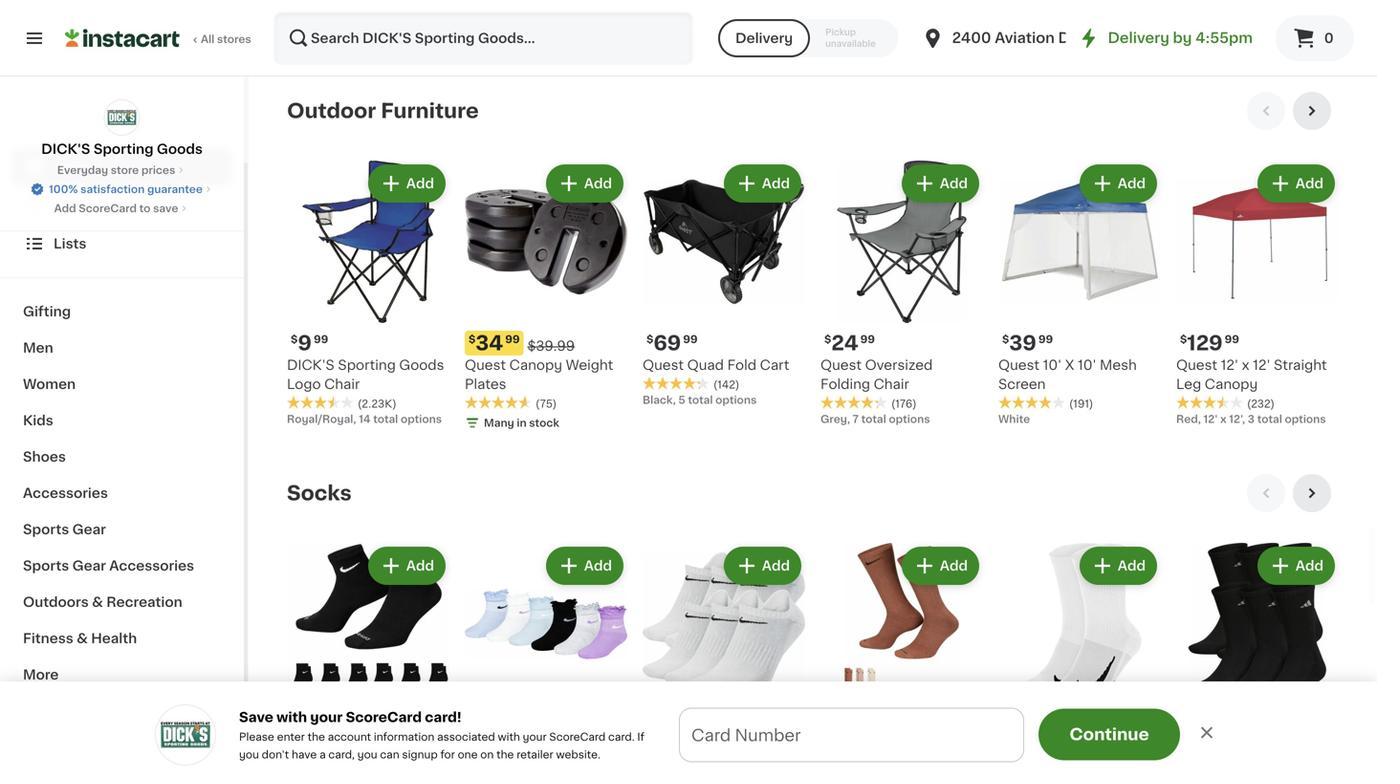 Task type: vqa. For each thing, say whether or not it's contained in the screenshot.


Task type: locate. For each thing, give the bounding box(es) containing it.
1 nike from the left
[[287, 741, 317, 755]]

item carousel region containing outdoor furniture
[[287, 92, 1339, 459]]

0 horizontal spatial your
[[310, 711, 343, 725]]

add for 00
[[1118, 560, 1146, 573]]

1 99 from the left
[[314, 334, 328, 345]]

m,
[[715, 41, 728, 51]]

1 horizontal spatial 15
[[1279, 41, 1291, 51]]

add for 129
[[1296, 177, 1324, 190]]

gifting
[[23, 305, 71, 319]]

nike inside nike 3-pack everyday plus cushioned colo
[[821, 741, 851, 755]]

black/white, left xxl,
[[465, 41, 534, 51]]

socks inside $ 20 adidas men's athletic crew socks
[[1215, 761, 1256, 774]]

gear up outdoors & recreation
[[72, 560, 106, 573]]

gear
[[72, 523, 106, 537], [72, 560, 106, 573]]

cushioned down the kid's
[[643, 761, 716, 774]]

add button for 69
[[726, 166, 800, 201]]

nike left a
[[287, 741, 317, 755]]

sporting for dick's sporting goods logo chair
[[338, 359, 396, 372]]

2 horizontal spatial black,
[[999, 41, 1032, 51]]

0 horizontal spatial dick's
[[41, 143, 90, 156]]

fold
[[728, 359, 757, 372]]

0 horizontal spatial 3
[[734, 735, 744, 751]]

socks down more button
[[999, 761, 1039, 774]]

gear up sports gear accessories
[[72, 523, 106, 537]]

you down please in the left of the page
[[239, 750, 259, 761]]

1 horizontal spatial dick's
[[287, 359, 335, 372]]

nike down 22
[[999, 741, 1029, 755]]

canopy up the 12',
[[1205, 378, 1258, 391]]

your up account
[[310, 711, 343, 725]]

nike kid's performance cushioned no-sho
[[643, 741, 799, 778]]

0 horizontal spatial 12'
[[1204, 414, 1218, 425]]

0 horizontal spatial dick's sporting goods logo image
[[104, 99, 140, 136]]

3 right the 12',
[[1248, 414, 1255, 425]]

15 left 0
[[1279, 41, 1291, 51]]

99 inside the $ 34 99 $39.99 quest canopy weight plates
[[505, 334, 520, 345]]

on left next
[[666, 735, 687, 751]]

2 men's from the left
[[1225, 741, 1265, 755]]

quest inside quest 12' x 12' straight leg canopy
[[1177, 359, 1218, 372]]

& left health
[[77, 632, 88, 646]]

$ inside $ 20 adidas men's athletic crew socks
[[1181, 717, 1188, 728]]

dick's up shop
[[41, 143, 90, 156]]

sports up outdoors
[[23, 560, 69, 573]]

1 vertical spatial everyday
[[905, 741, 968, 755]]

(47)
[[714, 25, 734, 36]]

you
[[239, 750, 259, 761], [358, 750, 377, 761]]

1 vertical spatial accessories
[[109, 560, 194, 573]]

total right m,
[[747, 41, 772, 51]]

nike down 24 00
[[643, 741, 673, 755]]

2 you from the left
[[358, 750, 377, 761]]

quest inside the $ 34 99 $39.99 quest canopy weight plates
[[465, 359, 506, 372]]

folding
[[821, 378, 871, 391]]

2400 aviation dr
[[953, 31, 1076, 45]]

men's down $ 28 00
[[320, 741, 360, 755]]

if
[[637, 732, 645, 743]]

cushioned inside nike 3-pack everyday plus cushioned colo
[[853, 761, 926, 774]]

1 horizontal spatial 3
[[1248, 414, 1255, 425]]

total inside black/white, m, 45 total options
[[747, 41, 772, 51]]

treatment tracker modal dialog
[[249, 709, 1378, 778]]

athletic
[[1268, 741, 1320, 755]]

12' up (232)
[[1253, 359, 1271, 372]]

total right 59
[[581, 41, 606, 51]]

3 99 from the left
[[683, 334, 698, 345]]

2 gear from the top
[[72, 560, 106, 573]]

0 horizontal spatial with
[[277, 711, 307, 725]]

1 45 from the left
[[731, 41, 745, 51]]

sporting up (2.23k)
[[338, 359, 396, 372]]

black, left 5
[[643, 395, 676, 406]]

black, inside product group
[[643, 395, 676, 406]]

men
[[23, 342, 53, 355]]

5 99 from the left
[[1039, 334, 1053, 345]]

product group containing 39
[[999, 161, 1161, 427]]

continue button
[[1039, 709, 1181, 761]]

socks down girls'
[[506, 761, 546, 774]]

black, for black, 5 total options
[[643, 395, 676, 406]]

plus
[[821, 761, 849, 774]]

0 horizontal spatial sporting
[[94, 143, 154, 156]]

2 nike from the left
[[465, 741, 495, 755]]

15 up outdoor
[[342, 41, 354, 51]]

l, right grey/black,
[[1267, 41, 1277, 51]]

Card Number text field
[[680, 709, 1024, 762]]

0 vertical spatial canopy
[[510, 359, 563, 372]]

item carousel region
[[287, 92, 1339, 459], [287, 474, 1339, 778]]

black, right stores on the left top of page
[[287, 41, 320, 51]]

1 horizontal spatial men's
[[1225, 741, 1265, 755]]

2 horizontal spatial scorecard
[[550, 732, 606, 743]]

99 inside the '$ 39 99'
[[1039, 334, 1053, 345]]

$ inside $ 129 99
[[1181, 334, 1188, 345]]

outdoors & recreation link
[[11, 585, 232, 621]]

nike for 24
[[643, 741, 673, 755]]

1 horizontal spatial more
[[1034, 738, 1063, 749]]

options inside black/white, m, 45 total options
[[643, 56, 684, 66]]

0 vertical spatial dick's sporting goods logo image
[[104, 99, 140, 136]]

black/white, for (47)
[[643, 41, 712, 51]]

1 vertical spatial 24
[[654, 716, 681, 736]]

100% satisfaction guarantee button
[[30, 178, 214, 197]]

sports gear accessories link
[[11, 548, 232, 585]]

3 inside treatment tracker modal dialog
[[734, 735, 744, 751]]

0 horizontal spatial crew
[[1098, 741, 1133, 755]]

0 horizontal spatial canopy
[[510, 359, 563, 372]]

0 horizontal spatial black,
[[287, 41, 320, 51]]

x for 12',
[[1221, 414, 1227, 425]]

sporting inside dick's sporting goods link
[[94, 143, 154, 156]]

chair down oversized
[[874, 378, 910, 391]]

1 vertical spatial goods
[[399, 359, 444, 372]]

$ inside $ 24 99
[[825, 334, 832, 345]]

0 vertical spatial gear
[[72, 523, 106, 537]]

x inside quest 12' x 12' straight leg canopy
[[1242, 359, 1250, 372]]

1 horizontal spatial dick's sporting goods logo image
[[155, 705, 216, 766]]

1 horizontal spatial sporting
[[338, 359, 396, 372]]

2 chair from the left
[[874, 378, 910, 391]]

1 horizontal spatial 20
[[1188, 716, 1215, 736]]

x up (232)
[[1242, 359, 1250, 372]]

1 00 from the left
[[327, 717, 342, 728]]

nike multiplier crew socks
[[999, 741, 1133, 774]]

1 gear from the top
[[72, 523, 106, 537]]

1 horizontal spatial chair
[[874, 378, 910, 391]]

delivery inside button
[[736, 32, 793, 45]]

1 vertical spatial the
[[497, 750, 514, 761]]

quest up screen
[[999, 359, 1040, 372]]

$ for 129
[[1181, 334, 1188, 345]]

2 cushioned from the left
[[853, 761, 926, 774]]

1 horizontal spatial xl,
[[927, 22, 944, 32]]

dick's sporting goods logo image left please in the left of the page
[[155, 705, 216, 766]]

0 vertical spatial accessories
[[23, 487, 108, 500]]

add button for 28
[[370, 549, 444, 584]]

chair inside quest oversized folding chair
[[874, 378, 910, 391]]

buy it again link
[[11, 187, 232, 225]]

20
[[476, 716, 503, 736], [1188, 716, 1215, 736]]

colbalt
[[559, 761, 608, 774]]

1 horizontal spatial 00
[[683, 717, 698, 728]]

10' right x
[[1078, 359, 1097, 372]]

dick's inside the dick's sporting goods logo chair
[[287, 359, 335, 372]]

1 horizontal spatial &
[[92, 596, 103, 609]]

$ for 34
[[469, 334, 476, 345]]

nike inside nike kid's performance cushioned no-sho
[[643, 741, 673, 755]]

quest up folding
[[821, 359, 862, 372]]

everyday up 100%
[[57, 165, 108, 176]]

black, 5 total options
[[643, 395, 757, 406]]

nike inside 20 nike girls' ruffle welt ankle socks - colbalt
[[465, 741, 495, 755]]

dick's sporting goods logo image inside dick's sporting goods link
[[104, 99, 140, 136]]

add for 24
[[940, 177, 968, 190]]

chair
[[324, 378, 360, 391], [874, 378, 910, 391]]

3 inside product group
[[1248, 414, 1255, 425]]

1 horizontal spatial cushioned
[[853, 761, 926, 774]]

99 inside $ 9 99
[[314, 334, 328, 345]]

0 horizontal spatial men's
[[320, 741, 360, 755]]

2 15 from the left
[[1279, 41, 1291, 51]]

00 inside 24 00
[[683, 717, 698, 728]]

00 inside $ 28 00
[[327, 717, 342, 728]]

$ 69 99
[[647, 333, 698, 353]]

add scorecard to save
[[54, 203, 178, 214]]

quest for 39
[[999, 359, 1040, 372]]

12',
[[1230, 414, 1246, 425]]

5 quest from the left
[[1177, 359, 1218, 372]]

canopy down $34.99 original price: $39.99 element
[[510, 359, 563, 372]]

shoes
[[23, 451, 66, 464]]

options inside "dark grey heather, xl, 293 total options"
[[848, 37, 890, 47]]

with
[[277, 711, 307, 725], [498, 732, 520, 743]]

24 right the if at the left bottom of the page
[[654, 716, 681, 736]]

0 vertical spatial more
[[23, 669, 59, 682]]

1 vertical spatial your
[[523, 732, 547, 743]]

accessories inside sports gear accessories link
[[109, 560, 194, 573]]

99 inside $ 129 99
[[1225, 334, 1240, 345]]

accessories inside accessories link
[[23, 487, 108, 500]]

total down (2.23k)
[[373, 414, 398, 425]]

card,
[[328, 750, 355, 761]]

girls'
[[498, 741, 532, 755]]

$ for 69
[[647, 334, 654, 345]]

3 up the no-
[[734, 735, 744, 751]]

accessories up sports gear
[[23, 487, 108, 500]]

99 right 39
[[1039, 334, 1053, 345]]

0 horizontal spatial cushioned
[[643, 761, 716, 774]]

0 horizontal spatial l,
[[1035, 41, 1044, 51]]

sports up sports gear accessories
[[23, 523, 69, 537]]

2 45 from the left
[[1047, 41, 1061, 51]]

1 horizontal spatial crew
[[1177, 761, 1212, 774]]

the left 'retailer' at the left bottom of page
[[497, 750, 514, 761]]

x
[[1242, 359, 1250, 372], [1221, 414, 1227, 425]]

black, right 2400
[[999, 41, 1032, 51]]

nike inside nike multiplier crew socks
[[999, 741, 1029, 755]]

1 vertical spatial xl,
[[323, 41, 340, 51]]

2 horizontal spatial 00
[[1037, 717, 1053, 728]]

0 horizontal spatial delivery
[[736, 32, 793, 45]]

add scorecard to save link
[[54, 201, 190, 216]]

100% satisfaction guarantee
[[49, 184, 203, 195]]

crew down adidas
[[1177, 761, 1212, 774]]

0 vertical spatial &
[[92, 596, 103, 609]]

l, left the dr
[[1035, 41, 1044, 51]]

nike up the ankle
[[465, 741, 495, 755]]

0 horizontal spatial black/white,
[[465, 41, 534, 51]]

2400 aviation dr button
[[922, 11, 1076, 65]]

3
[[1248, 414, 1255, 425], [734, 735, 744, 751]]

45 for m,
[[731, 41, 745, 51]]

service type group
[[718, 19, 899, 57]]

0 vertical spatial with
[[277, 711, 307, 725]]

black/white, left m,
[[643, 41, 712, 51]]

99 for 24
[[861, 334, 875, 345]]

quest down "69"
[[643, 359, 684, 372]]

7
[[853, 414, 859, 425]]

None search field
[[274, 11, 694, 65]]

goods inside the dick's sporting goods logo chair
[[399, 359, 444, 372]]

0 vertical spatial everyday
[[57, 165, 108, 176]]

20 inside $ 20 adidas men's athletic crew socks
[[1188, 716, 1215, 736]]

12'
[[1221, 359, 1239, 372], [1253, 359, 1271, 372], [1204, 414, 1218, 425]]

4 99 from the left
[[861, 334, 875, 345]]

3 00 from the left
[[1037, 717, 1053, 728]]

add for 39
[[1118, 177, 1146, 190]]

product group
[[287, 161, 450, 427], [465, 161, 628, 435], [643, 161, 806, 408], [821, 161, 983, 427], [999, 161, 1161, 427], [1177, 161, 1339, 427], [287, 543, 450, 778], [465, 543, 628, 778], [643, 543, 806, 778], [821, 543, 983, 778], [999, 543, 1161, 778], [1177, 543, 1339, 778]]

24 up folding
[[832, 333, 859, 353]]

scorecard
[[79, 203, 137, 214], [346, 711, 422, 725], [550, 732, 606, 743]]

0 horizontal spatial you
[[239, 750, 259, 761]]

more for more link
[[23, 669, 59, 682]]

women link
[[11, 366, 232, 403]]

3 nike from the left
[[643, 741, 673, 755]]

$34.99 original price: $39.99 element
[[465, 331, 628, 356]]

1 horizontal spatial 24
[[832, 333, 859, 353]]

& down sports gear accessories
[[92, 596, 103, 609]]

1 cushioned from the left
[[643, 761, 716, 774]]

$ inside $ 28 00
[[291, 717, 298, 728]]

account
[[328, 732, 371, 743]]

1 horizontal spatial everyday
[[905, 741, 968, 755]]

2 00 from the left
[[683, 717, 698, 728]]

signup
[[402, 750, 438, 761]]

0 horizontal spatial x
[[1221, 414, 1227, 425]]

99 right "69"
[[683, 334, 698, 345]]

xl, left 293
[[927, 22, 944, 32]]

crew right multiplier
[[1098, 741, 1133, 755]]

quest up plates
[[465, 359, 506, 372]]

1 vertical spatial &
[[77, 632, 88, 646]]

product group containing 28
[[287, 543, 450, 778]]

everyday right 'pack'
[[905, 741, 968, 755]]

12' down $ 129 99
[[1221, 359, 1239, 372]]

goods for dick's sporting goods
[[157, 143, 203, 156]]

ruffle
[[536, 741, 576, 755]]

00
[[327, 717, 342, 728], [683, 717, 698, 728], [1037, 717, 1053, 728]]

00 up the kid's
[[683, 717, 698, 728]]

4 quest from the left
[[999, 359, 1040, 372]]

black/white, xxl, 59 total options
[[465, 41, 606, 66]]

15 inside 'iron grey/black, l, 15 total options'
[[1279, 41, 1291, 51]]

99 right 129
[[1225, 334, 1240, 345]]

0 horizontal spatial chair
[[324, 378, 360, 391]]

don't
[[262, 750, 289, 761]]

1 item carousel region from the top
[[287, 92, 1339, 459]]

2 item carousel region from the top
[[287, 474, 1339, 778]]

dick's sporting goods logo image up dick's sporting goods
[[104, 99, 140, 136]]

kids
[[23, 414, 53, 428]]

1 vertical spatial crew
[[1177, 761, 1212, 774]]

dick's
[[41, 143, 90, 156], [287, 359, 335, 372]]

fitness & health link
[[11, 621, 232, 657]]

1 vertical spatial sports
[[23, 560, 69, 573]]

0 horizontal spatial &
[[77, 632, 88, 646]]

x
[[1065, 359, 1075, 372]]

1 vertical spatial 3
[[734, 735, 744, 751]]

next
[[691, 735, 730, 751]]

1 black/white, from the left
[[465, 41, 534, 51]]

12' right red, on the right bottom of page
[[1204, 414, 1218, 425]]

0 horizontal spatial 20
[[476, 716, 503, 736]]

delivery left by
[[1108, 31, 1170, 45]]

on
[[666, 735, 687, 751], [481, 750, 494, 761]]

x left the 12',
[[1221, 414, 1227, 425]]

dark
[[821, 22, 846, 32]]

quest inside quest oversized folding chair
[[821, 359, 862, 372]]

sporting inside the dick's sporting goods logo chair
[[338, 359, 396, 372]]

quest oversized folding chair
[[821, 359, 933, 391]]

dick's up logo on the left of the page
[[287, 359, 335, 372]]

men's right close image
[[1225, 741, 1265, 755]]

(232)
[[1247, 399, 1275, 409]]

1 horizontal spatial goods
[[399, 359, 444, 372]]

outdoor
[[287, 101, 376, 121]]

total down dark
[[821, 37, 846, 47]]

99
[[314, 334, 328, 345], [505, 334, 520, 345], [683, 334, 698, 345], [861, 334, 875, 345], [1039, 334, 1053, 345], [1225, 334, 1240, 345]]

1 vertical spatial more
[[1034, 738, 1063, 749]]

more down fitness
[[23, 669, 59, 682]]

quest up leg
[[1177, 359, 1218, 372]]

0 vertical spatial your
[[310, 711, 343, 725]]

options inside black/white, xxl, 59 total options
[[465, 56, 506, 66]]

1 l, from the left
[[1035, 41, 1044, 51]]

0 vertical spatial item carousel region
[[287, 92, 1339, 459]]

with up 'retailer' at the left bottom of page
[[498, 732, 520, 743]]

1 horizontal spatial canopy
[[1205, 378, 1258, 391]]

(16)
[[1070, 25, 1089, 36]]

sporting
[[94, 143, 154, 156], [338, 359, 396, 372]]

2 20 from the left
[[1188, 716, 1215, 736]]

your up 'retailer' at the left bottom of page
[[523, 732, 547, 743]]

total inside black/white, xxl, 59 total options
[[581, 41, 606, 51]]

everyday inside everyday store prices link
[[57, 165, 108, 176]]

nike up plus
[[821, 741, 851, 755]]

99 inside "$ 69 99"
[[683, 334, 698, 345]]

fitness & health
[[23, 632, 137, 646]]

add for $39.99
[[584, 177, 612, 190]]

cushioned down 'pack'
[[853, 761, 926, 774]]

1 quest from the left
[[465, 359, 506, 372]]

l,
[[1035, 41, 1044, 51], [1267, 41, 1277, 51]]

0 horizontal spatial goods
[[157, 143, 203, 156]]

0 horizontal spatial everyday
[[57, 165, 108, 176]]

1 horizontal spatial scorecard
[[346, 711, 422, 725]]

99 right 34
[[505, 334, 520, 345]]

1 horizontal spatial delivery
[[1108, 31, 1170, 45]]

men's inside 'nike men's dri-fit quarter socks'
[[320, 741, 360, 755]]

socks down dri-
[[342, 761, 383, 774]]

xl, up outdoor
[[323, 41, 340, 51]]

6 99 from the left
[[1225, 334, 1240, 345]]

dick's for dick's sporting goods
[[41, 143, 90, 156]]

1 horizontal spatial 45
[[1047, 41, 1061, 51]]

black/white, m, 45 total options
[[643, 41, 772, 66]]

2 black/white, from the left
[[643, 41, 712, 51]]

2 l, from the left
[[1267, 41, 1277, 51]]

more inside button
[[1034, 738, 1063, 749]]

black/white, inside black/white, m, 45 total options
[[643, 41, 712, 51]]

1 men's from the left
[[320, 741, 360, 755]]

99 for 69
[[683, 334, 698, 345]]

everyday
[[57, 165, 108, 176], [905, 741, 968, 755]]

0 vertical spatial the
[[308, 732, 325, 743]]

0 vertical spatial 3
[[1248, 414, 1255, 425]]

$ for 28
[[291, 717, 298, 728]]

00 inside 22 00
[[1037, 717, 1053, 728]]

0 vertical spatial crew
[[1098, 741, 1133, 755]]

product group containing 69
[[643, 161, 806, 408]]

lists
[[54, 237, 87, 251]]

1 vertical spatial sporting
[[338, 359, 396, 372]]

black/white, inside black/white, xxl, 59 total options
[[465, 41, 534, 51]]

2 quest from the left
[[643, 359, 684, 372]]

0 horizontal spatial 00
[[327, 717, 342, 728]]

0 vertical spatial sports
[[23, 523, 69, 537]]

total left 0
[[1294, 41, 1319, 51]]

1 horizontal spatial black/white,
[[643, 41, 712, 51]]

gear for sports gear accessories
[[72, 560, 106, 573]]

product group containing add
[[821, 543, 983, 778]]

add
[[406, 177, 434, 190], [584, 177, 612, 190], [762, 177, 790, 190], [940, 177, 968, 190], [1118, 177, 1146, 190], [1296, 177, 1324, 190], [54, 203, 76, 214], [406, 560, 434, 573], [584, 560, 612, 573], [762, 560, 790, 573], [940, 560, 968, 573], [1118, 560, 1146, 573], [1296, 560, 1324, 573]]

delivery right (47)
[[736, 32, 793, 45]]

10'
[[1043, 359, 1062, 372], [1078, 359, 1097, 372]]

1 horizontal spatial 12'
[[1221, 359, 1239, 372]]

performance
[[712, 741, 799, 755]]

options
[[848, 37, 890, 47], [384, 41, 425, 51], [1091, 41, 1132, 51], [465, 56, 506, 66], [643, 56, 684, 66], [1177, 56, 1218, 66], [716, 395, 757, 406], [401, 414, 442, 425], [889, 414, 930, 425], [1285, 414, 1327, 425]]

continue
[[1070, 727, 1150, 743]]

1 vertical spatial x
[[1221, 414, 1227, 425]]

2 99 from the left
[[505, 334, 520, 345]]

99 right 9
[[314, 334, 328, 345]]

you left can
[[358, 750, 377, 761]]

0 horizontal spatial scorecard
[[79, 203, 137, 214]]

accessories up recreation
[[109, 560, 194, 573]]

add button for $39.99
[[548, 166, 622, 201]]

nike inside 'nike men's dri-fit quarter socks'
[[287, 741, 317, 755]]

on right the one
[[481, 750, 494, 761]]

canopy inside quest 12' x 12' straight leg canopy
[[1205, 378, 1258, 391]]

20 up girls'
[[476, 716, 503, 736]]

black, for black, xl, 15 total options
[[287, 41, 320, 51]]

chair right logo on the left of the page
[[324, 378, 360, 391]]

everyday store prices
[[57, 165, 175, 176]]

ankle
[[465, 761, 502, 774]]

2 sports from the top
[[23, 560, 69, 573]]

00 up account
[[327, 717, 342, 728]]

fitness
[[23, 632, 73, 646]]

quest inside quest 10' x 10' mesh screen
[[999, 359, 1040, 372]]

1 chair from the left
[[324, 378, 360, 391]]

0 horizontal spatial 45
[[731, 41, 745, 51]]

$ 39 99
[[1003, 333, 1053, 353]]

99 up quest oversized folding chair
[[861, 334, 875, 345]]

0 horizontal spatial the
[[308, 732, 325, 743]]

0 vertical spatial dick's
[[41, 143, 90, 156]]

total down (5) at the left top of the page
[[357, 41, 382, 51]]

20 up adidas
[[1188, 716, 1215, 736]]

$ inside $ 9 99
[[291, 334, 298, 345]]

kid's
[[676, 741, 709, 755]]

1 vertical spatial item carousel region
[[287, 474, 1339, 778]]

xl, inside "dark grey heather, xl, 293 total options"
[[927, 22, 944, 32]]

1 horizontal spatial you
[[358, 750, 377, 761]]

20 nike girls' ruffle welt ankle socks - colbalt
[[465, 716, 610, 774]]

0 vertical spatial x
[[1242, 359, 1250, 372]]

3 quest from the left
[[821, 359, 862, 372]]

99 for 34
[[505, 334, 520, 345]]

0 horizontal spatial more
[[23, 669, 59, 682]]

0 horizontal spatial accessories
[[23, 487, 108, 500]]

45 inside black/white, m, 45 total options
[[731, 41, 745, 51]]

total right 7
[[862, 414, 887, 425]]

dick's sporting goods logo image
[[104, 99, 140, 136], [155, 705, 216, 766]]

add for 9
[[406, 177, 434, 190]]

more down 22 00
[[1034, 738, 1063, 749]]

delivery for delivery by 4:55pm
[[1108, 31, 1170, 45]]

10' left x
[[1043, 359, 1062, 372]]

$ inside the '$ 39 99'
[[1003, 334, 1010, 345]]

$ inside "$ 69 99"
[[647, 334, 654, 345]]

22
[[1010, 716, 1036, 736]]

2 horizontal spatial 12'
[[1253, 359, 1271, 372]]

for
[[441, 750, 455, 761]]

99 for 39
[[1039, 334, 1053, 345]]

$ inside the $ 34 99 $39.99 quest canopy weight plates
[[469, 334, 476, 345]]

sporting up store
[[94, 143, 154, 156]]

5 nike from the left
[[999, 741, 1029, 755]]

with up enter
[[277, 711, 307, 725]]

1 horizontal spatial x
[[1242, 359, 1250, 372]]

quest for 24
[[821, 359, 862, 372]]

1 vertical spatial dick's
[[287, 359, 335, 372]]

4 nike from the left
[[821, 741, 851, 755]]

1 20 from the left
[[476, 716, 503, 736]]

sports gear link
[[11, 512, 232, 548]]

1 sports from the top
[[23, 523, 69, 537]]

nike men's dri-fit quarter socks
[[287, 741, 409, 774]]

1 vertical spatial canopy
[[1205, 378, 1258, 391]]

1 horizontal spatial l,
[[1267, 41, 1277, 51]]

sports for sports gear accessories
[[23, 560, 69, 573]]

99 inside $ 24 99
[[861, 334, 875, 345]]

& for fitness
[[77, 632, 88, 646]]

everyday inside nike 3-pack everyday plus cushioned colo
[[905, 741, 968, 755]]

1 horizontal spatial 10'
[[1078, 359, 1097, 372]]

1 horizontal spatial on
[[666, 735, 687, 751]]

0 horizontal spatial on
[[481, 750, 494, 761]]

00 up more button
[[1037, 717, 1053, 728]]

socks down adidas
[[1215, 761, 1256, 774]]

the up a
[[308, 732, 325, 743]]



Task type: describe. For each thing, give the bounding box(es) containing it.
shoes link
[[11, 439, 232, 475]]

total inside 'iron grey/black, l, 15 total options'
[[1294, 41, 1319, 51]]

4:55pm
[[1196, 31, 1253, 45]]

card.
[[608, 732, 635, 743]]

99 for 129
[[1225, 334, 1240, 345]]

$ 28 00
[[291, 716, 342, 736]]

gear for sports gear
[[72, 523, 106, 537]]

(176)
[[892, 399, 917, 409]]

add button for 129
[[1260, 166, 1334, 201]]

on inside "save with your scorecard card! please enter the account information associated with your scorecard card. if you don't have a card, you can signup for one on the retailer website."
[[481, 750, 494, 761]]

nike for $
[[287, 741, 317, 755]]

store
[[111, 165, 139, 176]]

12' for 12'
[[1221, 359, 1239, 372]]

total inside "dark grey heather, xl, 293 total options"
[[821, 37, 846, 47]]

dr
[[1059, 31, 1076, 45]]

add button for 39
[[1082, 166, 1156, 201]]

options inside 'iron grey/black, l, 15 total options'
[[1177, 56, 1218, 66]]

1 vertical spatial scorecard
[[346, 711, 422, 725]]

white
[[999, 414, 1030, 425]]

xxl,
[[537, 41, 561, 51]]

black/white, for ★★★★★
[[465, 41, 534, 51]]

129
[[1188, 333, 1223, 353]]

00 for 22
[[1037, 717, 1053, 728]]

total right 5
[[688, 395, 713, 406]]

in
[[517, 418, 527, 429]]

Search field
[[276, 13, 692, 63]]

get free delivery on next 3 orders
[[518, 735, 804, 751]]

45 for l,
[[1047, 41, 1061, 51]]

prices
[[141, 165, 175, 176]]

black, xl, 15 total options
[[287, 41, 425, 51]]

get
[[518, 735, 550, 751]]

add for 20
[[1296, 560, 1324, 573]]

sports gear
[[23, 523, 106, 537]]

enter
[[277, 732, 305, 743]]

0 horizontal spatial xl,
[[323, 41, 340, 51]]

to
[[139, 203, 151, 214]]

mesh
[[1100, 359, 1137, 372]]

dark grey heather, xl, 293 total options
[[821, 22, 968, 47]]

card!
[[425, 711, 462, 725]]

grey, 7 total options
[[821, 414, 930, 425]]

chair inside the dick's sporting goods logo chair
[[324, 378, 360, 391]]

$ for 20
[[1181, 717, 1188, 728]]

2 vertical spatial scorecard
[[550, 732, 606, 743]]

multiplier
[[1032, 741, 1095, 755]]

socks inside 20 nike girls' ruffle welt ankle socks - colbalt
[[506, 761, 546, 774]]

nike for 22
[[999, 741, 1029, 755]]

0 button
[[1276, 15, 1355, 61]]

$ for 39
[[1003, 334, 1010, 345]]

oversized
[[865, 359, 933, 372]]

sports for sports gear
[[23, 523, 69, 537]]

product group containing 34
[[465, 161, 628, 435]]

canopy inside the $ 34 99 $39.99 quest canopy weight plates
[[510, 359, 563, 372]]

add button for 9
[[370, 166, 444, 201]]

many
[[484, 418, 514, 429]]

a
[[320, 750, 326, 761]]

59
[[564, 41, 578, 51]]

12' for 12',
[[1204, 414, 1218, 425]]

kids link
[[11, 403, 232, 439]]

0 vertical spatial 24
[[832, 333, 859, 353]]

1 you from the left
[[239, 750, 259, 761]]

product group containing 129
[[1177, 161, 1339, 427]]

shop
[[54, 161, 89, 174]]

add for 69
[[762, 177, 790, 190]]

recreation
[[106, 596, 182, 609]]

quest 12' x 12' straight leg canopy
[[1177, 359, 1327, 391]]

dick's sporting goods
[[41, 143, 203, 156]]

20 inside 20 nike girls' ruffle welt ankle socks - colbalt
[[476, 716, 503, 736]]

iron
[[1177, 41, 1198, 51]]

1 10' from the left
[[1043, 359, 1062, 372]]

satisfaction
[[81, 184, 145, 195]]

no-
[[719, 761, 745, 774]]

socks inside nike multiplier crew socks
[[999, 761, 1039, 774]]

accessories link
[[11, 475, 232, 512]]

have
[[292, 750, 317, 761]]

plates
[[465, 378, 507, 391]]

total down (232)
[[1258, 414, 1283, 425]]

quest 10' x 10' mesh screen
[[999, 359, 1137, 391]]

quest for 129
[[1177, 359, 1218, 372]]

1 vertical spatial dick's sporting goods logo image
[[155, 705, 216, 766]]

gifting link
[[11, 294, 232, 330]]

retailer
[[517, 750, 554, 761]]

guarantee
[[147, 184, 203, 195]]

please
[[239, 732, 274, 743]]

all stores link
[[65, 11, 253, 65]]

$ for 9
[[291, 334, 298, 345]]

0 vertical spatial scorecard
[[79, 203, 137, 214]]

1 horizontal spatial with
[[498, 732, 520, 743]]

add button for 00
[[1082, 549, 1156, 584]]

& for outdoors
[[92, 596, 103, 609]]

outdoor furniture
[[287, 101, 479, 121]]

product group containing 22
[[999, 543, 1161, 778]]

again
[[97, 199, 135, 212]]

quest quad fold cart
[[643, 359, 790, 372]]

dick's sporting goods link
[[41, 99, 203, 159]]

screen
[[999, 378, 1046, 391]]

by
[[1173, 31, 1192, 45]]

dick's for dick's sporting goods logo chair
[[287, 359, 335, 372]]

socks down royal/royal,
[[287, 484, 352, 504]]

furniture
[[381, 101, 479, 121]]

-
[[550, 761, 556, 774]]

black, for black, l, 45 total options
[[999, 41, 1032, 51]]

l, inside 'iron grey/black, l, 15 total options'
[[1267, 41, 1277, 51]]

nike 3-pack everyday plus cushioned colo button
[[821, 543, 983, 778]]

black, l, 45 total options
[[999, 41, 1132, 51]]

99 for 9
[[314, 334, 328, 345]]

women
[[23, 378, 76, 391]]

quad
[[687, 359, 724, 372]]

orders
[[748, 735, 804, 751]]

cart
[[760, 359, 790, 372]]

leg
[[1177, 378, 1202, 391]]

fit
[[389, 741, 409, 755]]

many in stock
[[484, 418, 560, 429]]

instacart logo image
[[65, 27, 180, 50]]

00 for 24
[[683, 717, 698, 728]]

delivery button
[[718, 19, 810, 57]]

3-
[[854, 741, 869, 755]]

2 10' from the left
[[1078, 359, 1097, 372]]

item carousel region containing socks
[[287, 474, 1339, 778]]

cushioned inside nike kid's performance cushioned no-sho
[[643, 761, 716, 774]]

2400
[[953, 31, 992, 45]]

x for 12'
[[1242, 359, 1250, 372]]

5
[[679, 395, 686, 406]]

more for more button
[[1034, 738, 1063, 749]]

add for 28
[[406, 560, 434, 573]]

total down (16)
[[1063, 41, 1088, 51]]

sporting for dick's sporting goods
[[94, 143, 154, 156]]

one
[[458, 750, 478, 761]]

on inside treatment tracker modal dialog
[[666, 735, 687, 751]]

grey,
[[821, 414, 850, 425]]

1 15 from the left
[[342, 41, 354, 51]]

pack
[[869, 741, 901, 755]]

red, 12' x 12', 3 total options
[[1177, 414, 1327, 425]]

$ for 24
[[825, 334, 832, 345]]

save
[[239, 711, 274, 725]]

close image
[[1198, 724, 1217, 743]]

add button for 24
[[904, 166, 978, 201]]

delivery for delivery
[[736, 32, 793, 45]]

goods for dick's sporting goods logo chair
[[399, 359, 444, 372]]

0 horizontal spatial 24
[[654, 716, 681, 736]]

grey
[[849, 22, 876, 32]]

product group containing 9
[[287, 161, 450, 427]]

1 horizontal spatial your
[[523, 732, 547, 743]]

everyday store prices link
[[57, 163, 187, 178]]

socks inside 'nike men's dri-fit quarter socks'
[[342, 761, 383, 774]]

save
[[153, 203, 178, 214]]

quest for 69
[[643, 359, 684, 372]]

delivery by 4:55pm
[[1108, 31, 1253, 45]]

buy it again
[[54, 199, 135, 212]]

22 00
[[1010, 716, 1053, 736]]

add button for 20
[[1260, 549, 1334, 584]]

men's inside $ 20 adidas men's athletic crew socks
[[1225, 741, 1265, 755]]

crew inside nike multiplier crew socks
[[1098, 741, 1133, 755]]

1 horizontal spatial the
[[497, 750, 514, 761]]

adidas
[[1177, 741, 1221, 755]]

crew inside $ 20 adidas men's athletic crew socks
[[1177, 761, 1212, 774]]

information
[[374, 732, 435, 743]]



